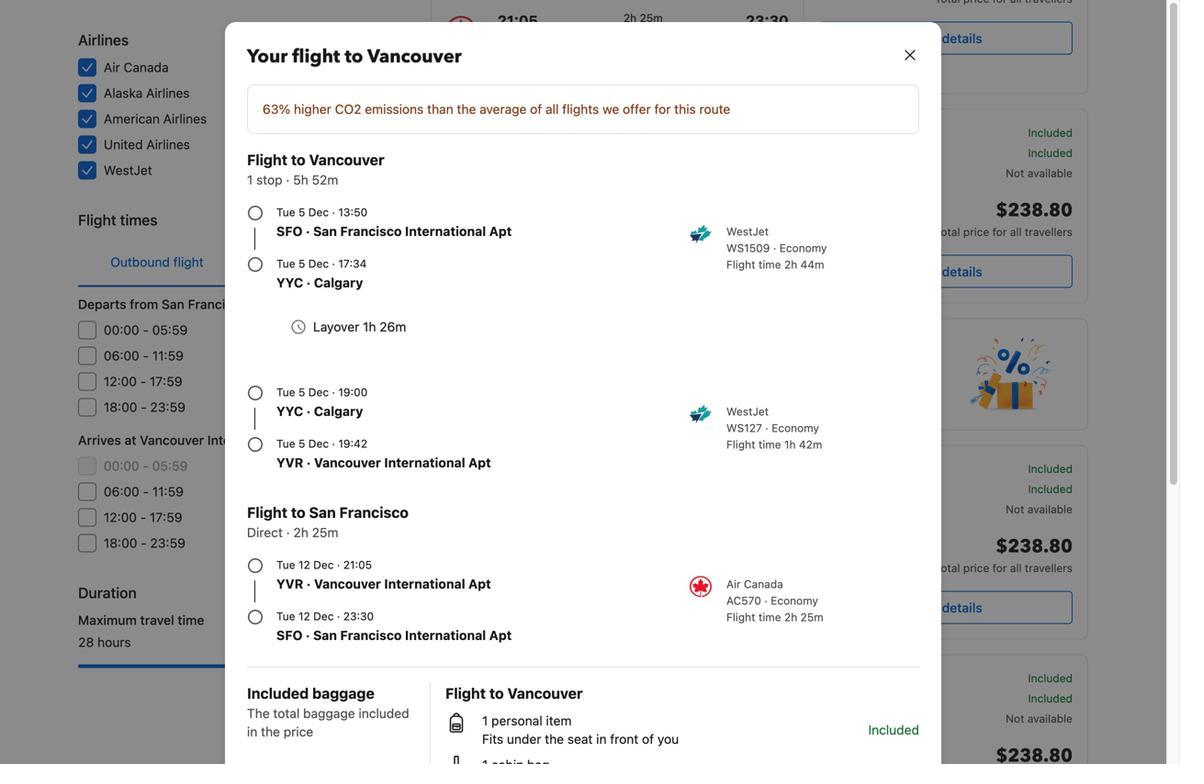 Task type: describe. For each thing, give the bounding box(es) containing it.
of inside 1 personal item fits under the seat in front of you
[[642, 732, 654, 747]]

yvr for tue 5 dec · 19:42 yvr · vancouver international apt
[[277, 455, 304, 471]]

06:00 - 11:59 for from
[[104, 348, 184, 363]]

2h inside westjet ws1509 · economy flight time 2h 44m
[[785, 258, 798, 271]]

flight to vancouver 1 stop · 5h 52m
[[247, 151, 385, 187]]

westjet inside westjet ws1509 · economy flight time 2h 44m
[[727, 225, 769, 238]]

2 $238.80 total price for all travellers from the top
[[936, 534, 1073, 575]]

average
[[480, 102, 527, 117]]

23:59 for san
[[150, 400, 186, 415]]

0 horizontal spatial air
[[104, 60, 120, 75]]

· inside the air canada ac570 · economy flight time 2h 25m
[[765, 595, 768, 607]]

the inside "included baggage the total baggage included in the price"
[[261, 725, 280, 740]]

fits
[[482, 732, 504, 747]]

1 12:00 from the top
[[104, 374, 137, 389]]

12 inside tue 12 dec · 21:05 yvr · vancouver international apt
[[299, 559, 310, 572]]

travel
[[140, 613, 174, 628]]

15:35
[[749, 210, 789, 228]]

apt inside tue 12 dec · 23:30 sfo · san francisco international apt
[[490, 628, 512, 643]]

flight inside "westjet ws127 · economy flight time 1h 42m"
[[727, 438, 756, 451]]

flight left times
[[78, 211, 116, 229]]

san inside tue 5 dec · 13:50 sfo · san francisco international apt
[[313, 224, 337, 239]]

maximum travel time 28 hours
[[78, 613, 204, 650]]

1 vertical spatial airport
[[288, 433, 330, 448]]

19:00
[[339, 386, 368, 399]]

yvr inside "13:10 yvr"
[[498, 232, 520, 245]]

personal item
[[842, 126, 912, 139]]

1 horizontal spatial 21:05
[[498, 12, 538, 29]]

time inside westjet ws1509 · economy flight time 2h 44m
[[759, 258, 782, 271]]

time inside the air canada ac570 · economy flight time 2h 25m
[[759, 611, 782, 624]]

1 inside flight to vancouver 1 stop · 5h 52m
[[247, 172, 253, 187]]

tue 12 dec · 23:30 sfo · san francisco international apt
[[277, 610, 512, 643]]

ac570
[[727, 595, 762, 607]]

your
[[247, 44, 288, 69]]

air inside the air canada ac570 · economy flight time 2h 25m
[[727, 578, 741, 591]]

63% higher co2 emissions than the average of all flights we offer for this route
[[263, 102, 731, 117]]

dec for tue 5 dec · 17:34 yyc · calgary
[[309, 257, 329, 270]]

13:10
[[498, 210, 537, 228]]

international down tue 5 dec · 19:00 yyc · calgary
[[208, 433, 284, 448]]

air canada ac570 · economy flight time 2h 25m
[[727, 578, 824, 624]]

1 vertical spatial all
[[1011, 226, 1022, 238]]

38
[[378, 163, 394, 178]]

11:59 for vancouver
[[152, 484, 184, 499]]

yyc for tue 5 dec · 17:34 yyc · calgary
[[277, 275, 303, 290]]

25m inside flight to san francisco direct · 2h 25m
[[312, 525, 339, 540]]

2 $238.80 from the top
[[997, 534, 1073, 560]]

direct
[[247, 525, 283, 540]]

5 for tue 5 dec · 17:34 yyc · calgary
[[299, 257, 305, 270]]

the for fits
[[545, 732, 564, 747]]

sfo inside tue 5 dec · 13:50 sfo · san francisco international apt
[[277, 224, 303, 239]]

vancouver right the at
[[140, 433, 204, 448]]

westjet ws1509 · economy flight time 2h 44m
[[727, 225, 828, 271]]

0 vertical spatial 52m
[[640, 126, 663, 139]]

52m inside flight to vancouver 1 stop · 5h 52m
[[312, 172, 339, 187]]

tue 5 dec · 13:50 sfo · san francisco international apt
[[277, 206, 512, 239]]

27
[[379, 85, 394, 101]]

0 vertical spatial baggage
[[313, 685, 375, 703]]

genius image
[[970, 338, 1051, 411]]

75
[[379, 60, 394, 75]]

1 available from the top
[[1028, 167, 1073, 180]]

dec inside 15:35 sfo . 12 dec
[[769, 232, 789, 245]]

this
[[675, 102, 696, 117]]

0 horizontal spatial 1h
[[363, 319, 376, 335]]

total
[[273, 706, 300, 721]]

vancouver inside tue 12 dec · 21:05 yvr · vancouver international apt
[[314, 577, 381, 592]]

sfo inside 15:35 sfo . 12 dec
[[723, 232, 744, 245]]

in inside "included baggage the total baggage included in the price"
[[247, 725, 258, 740]]

westjet image
[[690, 403, 712, 426]]

13:50 inside tue 5 dec · 13:50 sfo · san francisco international apt
[[339, 206, 368, 219]]

airlines for united airlines
[[147, 137, 190, 152]]

your flight to vancouver
[[247, 44, 462, 69]]

5h 52m
[[624, 126, 663, 139]]

1 details from the top
[[943, 31, 983, 46]]

· inside westjet ws1509 · economy flight time 2h 44m
[[774, 242, 777, 255]]

2 not available from the top
[[1006, 503, 1073, 516]]

item inside 1 personal item fits under the seat in front of you
[[546, 714, 572, 729]]

1 view from the top
[[910, 31, 939, 46]]

2 view details button from the top
[[820, 255, 1073, 288]]

0 vertical spatial 25m
[[640, 11, 663, 24]]

maximum
[[78, 613, 137, 628]]

13:10 yvr
[[498, 210, 537, 245]]

not for first view details button from the bottom
[[1006, 503, 1025, 516]]

united airlines
[[104, 137, 190, 152]]

stop
[[257, 172, 283, 187]]

the
[[247, 706, 270, 721]]

05:59 for vancouver
[[152, 459, 188, 474]]

yvr for tue 12 dec · 21:05 yvr · vancouver international apt
[[277, 577, 304, 592]]

1 travellers from the top
[[1026, 226, 1073, 238]]

in inside 1 personal item fits under the seat in front of you
[[597, 732, 607, 747]]

. inside "sfo . 12 dec"
[[747, 565, 751, 578]]

return
[[279, 255, 318, 270]]

all inside your flight to vancouver dialog
[[546, 102, 559, 117]]

at
[[125, 433, 136, 448]]

included inside included checked bag
[[1029, 692, 1073, 705]]

06:00 - 11:59 for at
[[104, 484, 184, 499]]

2 vertical spatial all
[[1011, 562, 1022, 575]]

0 vertical spatial of
[[530, 102, 542, 117]]

2 total from the top
[[936, 562, 961, 575]]

2 12:00 - 17:59 from the top
[[104, 510, 182, 525]]

5 for tue 5 dec · 19:00 yyc · calgary
[[299, 386, 305, 399]]

1 vertical spatial baggage
[[303, 706, 355, 721]]

arrives at vancouver international airport
[[78, 433, 330, 448]]

2h up offer
[[624, 11, 637, 24]]

2h 25m
[[624, 11, 663, 24]]

1 view details button from the top
[[820, 22, 1073, 55]]

dec for tue 12 dec · 21:05 yvr · vancouver international apt
[[314, 559, 334, 572]]

airlines up alaska
[[78, 31, 129, 49]]

co2
[[335, 102, 362, 117]]

from
[[130, 297, 158, 312]]

sfo . 12 dec
[[723, 565, 789, 581]]

5 inside the '13:50 sfo . 5 dec'
[[529, 694, 536, 707]]

to left 75
[[345, 44, 363, 69]]

tue 5 dec · 17:34 yyc · calgary
[[277, 257, 367, 290]]

1 horizontal spatial air
[[447, 64, 461, 77]]

duration
[[78, 585, 137, 602]]

44m
[[801, 258, 825, 271]]

1 17:59 from the top
[[150, 374, 182, 389]]

0 vertical spatial airport
[[330, 297, 373, 312]]

1 not available from the top
[[1006, 167, 1073, 180]]

. for 15:35
[[747, 228, 751, 241]]

1 personal item fits under the seat in front of you
[[482, 714, 679, 747]]

american airlines
[[104, 111, 207, 126]]

airlines for american airlines
[[163, 111, 207, 126]]

time inside "maximum travel time 28 hours"
[[178, 613, 204, 628]]

06:00 for arrives
[[104, 484, 139, 499]]

0 horizontal spatial canada
[[124, 60, 169, 75]]

apt inside tue 5 dec · 19:42 yvr · vancouver international apt
[[469, 455, 491, 471]]

than
[[427, 102, 454, 117]]

tue for tue 5 dec · 17:34 yyc · calgary
[[277, 257, 296, 270]]

05:59 for san
[[152, 323, 188, 338]]

you
[[658, 732, 679, 747]]

we
[[603, 102, 620, 117]]

18
[[380, 323, 394, 338]]

layover 1h 26m
[[313, 319, 407, 335]]

tue for tue 5 dec · 13:50 sfo · san francisco international apt
[[277, 206, 296, 219]]

westjet left personal
[[447, 725, 489, 738]]

emissions
[[365, 102, 424, 117]]

outbound flight
[[111, 255, 204, 270]]

san inside flight to san francisco direct · 2h 25m
[[309, 504, 336, 522]]

3 view details button from the top
[[820, 591, 1073, 624]]

ws1509
[[727, 242, 771, 255]]

outbound flight button
[[78, 238, 236, 286]]

westjet down united
[[104, 163, 152, 178]]

hours
[[98, 635, 131, 650]]

0 horizontal spatial air canada
[[104, 60, 169, 75]]

front
[[611, 732, 639, 747]]

westjet inside "westjet ws127 · economy flight time 1h 42m"
[[727, 405, 769, 418]]

to for flight to vancouver
[[490, 685, 504, 703]]

42m
[[800, 438, 823, 451]]

1 horizontal spatial canada
[[464, 64, 503, 77]]

flight to san francisco direct · 2h 25m
[[247, 504, 409, 540]]

12 inside 15:35 sfo . 12 dec
[[754, 232, 766, 245]]

outbound
[[111, 255, 170, 270]]

3 not available from the top
[[1006, 713, 1073, 726]]

alaska airlines
[[104, 85, 190, 101]]

1 horizontal spatial air canada
[[447, 64, 503, 77]]

3 view details from the top
[[910, 601, 983, 616]]

25m inside the air canada ac570 · economy flight time 2h 25m
[[801, 611, 824, 624]]

13:50 for 13:50
[[498, 127, 539, 144]]

dec for tue 12 dec · 23:30 sfo · san francisco international apt
[[314, 610, 334, 623]]

return flight button
[[236, 238, 394, 286]]

2 travellers from the top
[[1026, 562, 1073, 575]]

higher
[[294, 102, 332, 117]]

1 inside 1 personal item fits under the seat in front of you
[[482, 714, 488, 729]]

personal
[[842, 126, 886, 139]]

departs from san francisco international airport
[[78, 297, 373, 312]]

vancouver up 27
[[368, 44, 462, 69]]

00:00 for departs
[[104, 323, 139, 338]]

personal
[[492, 714, 543, 729]]

tue 5 dec · 19:00 yyc · calgary
[[277, 386, 368, 419]]

international inside tue 5 dec · 13:50 sfo · san francisco international apt
[[405, 224, 486, 239]]

arrives
[[78, 433, 121, 448]]

vancouver inside tue 5 dec · 19:42 yvr · vancouver international apt
[[314, 455, 381, 471]]

francisco inside tue 5 dec · 13:50 sfo · san francisco international apt
[[340, 224, 402, 239]]

2 vertical spatial for
[[993, 562, 1008, 575]]

francisco right from on the top
[[188, 297, 247, 312]]

5h inside flight to vancouver 1 stop · 5h 52m
[[293, 172, 309, 187]]

calgary for tue 5 dec · 17:34 yyc · calgary
[[314, 275, 363, 290]]

flight for your
[[292, 44, 340, 69]]

flights
[[563, 102, 599, 117]]

5 for tue 5 dec · 13:50 sfo · san francisco international apt
[[299, 206, 305, 219]]



Task type: locate. For each thing, give the bounding box(es) containing it.
2 horizontal spatial canada
[[744, 578, 784, 591]]

sfo up total
[[277, 628, 303, 643]]

view details
[[910, 31, 983, 46], [910, 264, 983, 279], [910, 601, 983, 616]]

air canada image
[[690, 576, 712, 598]]

airlines for alaska airlines
[[146, 85, 190, 101]]

2h right direct
[[294, 525, 309, 540]]

yyc inside tue 5 dec · 17:34 yyc · calgary
[[277, 275, 303, 290]]

time down ws1509 on the top of page
[[759, 258, 782, 271]]

tue inside tue 12 dec · 23:30 sfo · san francisco international apt
[[277, 610, 296, 623]]

12 inside tue 12 dec · 23:30 sfo · san francisco international apt
[[299, 610, 310, 623]]

1 horizontal spatial the
[[457, 102, 476, 117]]

0 vertical spatial 23:59
[[150, 400, 186, 415]]

in down the
[[247, 725, 258, 740]]

flight down ac570
[[727, 611, 756, 624]]

apt
[[490, 224, 512, 239], [469, 455, 491, 471], [469, 577, 491, 592], [490, 628, 512, 643]]

13:50 up personal
[[498, 673, 539, 690]]

5h
[[624, 126, 637, 139], [293, 172, 309, 187]]

0 vertical spatial not
[[1006, 167, 1025, 180]]

2 vertical spatial 13:50
[[498, 673, 539, 690]]

12
[[754, 232, 766, 245], [299, 559, 310, 572], [754, 568, 766, 581], [299, 610, 310, 623]]

18:00 for arrives
[[104, 536, 137, 551]]

tue for tue 12 dec · 21:05 yvr · vancouver international apt
[[277, 559, 296, 572]]

15:35 sfo . 12 dec
[[723, 210, 789, 245]]

1 06:00 - 11:59 from the top
[[104, 348, 184, 363]]

vancouver
[[368, 44, 462, 69], [309, 151, 385, 169], [140, 433, 204, 448], [314, 455, 381, 471], [314, 577, 381, 592], [508, 685, 583, 703]]

economy
[[780, 242, 828, 255], [772, 422, 820, 435], [771, 595, 819, 607]]

0 vertical spatial calgary
[[314, 275, 363, 290]]

dec for tue 5 dec · 19:42 yvr · vancouver international apt
[[309, 437, 329, 450]]

bag
[[890, 713, 910, 726]]

0 vertical spatial 06:00
[[104, 348, 139, 363]]

san right from on the top
[[162, 297, 185, 312]]

0 horizontal spatial 5h
[[293, 172, 309, 187]]

dec down tue 12 dec · 21:05 yvr · vancouver international apt
[[314, 610, 334, 623]]

departs
[[78, 297, 126, 312]]

canada up ac570
[[744, 578, 784, 591]]

dec down flight to san francisco direct · 2h 25m
[[314, 559, 334, 572]]

0 vertical spatial view details
[[910, 31, 983, 46]]

checked
[[842, 713, 887, 726]]

international inside tue 12 dec · 21:05 yvr · vancouver international apt
[[384, 577, 466, 592]]

baggage up included
[[313, 685, 375, 703]]

1 vertical spatial 06:00 - 11:59
[[104, 484, 184, 499]]

0 vertical spatial yvr
[[498, 232, 520, 245]]

to down higher
[[291, 151, 306, 169]]

international up 211
[[384, 455, 466, 471]]

international inside tue 12 dec · 23:30 sfo · san francisco international apt
[[405, 628, 486, 643]]

0 horizontal spatial item
[[546, 714, 572, 729]]

0 vertical spatial 21:05
[[498, 12, 538, 29]]

to for flight to san francisco direct · 2h 25m
[[291, 504, 306, 522]]

2 12:00 from the top
[[104, 510, 137, 525]]

1 vertical spatial view
[[910, 264, 939, 279]]

air canada up alaska airlines at top left
[[104, 60, 169, 75]]

canada
[[124, 60, 169, 75], [464, 64, 503, 77], [744, 578, 784, 591]]

westjet up ws127 at the right of page
[[727, 405, 769, 418]]

00:00 down the at
[[104, 459, 139, 474]]

1 05:59 from the top
[[152, 323, 188, 338]]

06:00
[[104, 348, 139, 363], [104, 484, 139, 499]]

5 tue from the top
[[277, 559, 296, 572]]

23:30 inside tue 12 dec · 23:30 sfo · san francisco international apt
[[343, 610, 374, 623]]

sfo
[[277, 224, 303, 239], [723, 232, 744, 245], [723, 568, 744, 581], [277, 628, 303, 643], [498, 694, 520, 707]]

1 vertical spatial 25m
[[312, 525, 339, 540]]

dec left 19:00
[[309, 386, 329, 399]]

06:00 down departs at the left top of page
[[104, 348, 139, 363]]

.
[[747, 228, 751, 241], [747, 565, 751, 578], [523, 691, 526, 704]]

airport
[[330, 297, 373, 312], [288, 433, 330, 448]]

to inside flight to san francisco direct · 2h 25m
[[291, 504, 306, 522]]

flight for return
[[322, 255, 352, 270]]

2 vertical spatial economy
[[771, 595, 819, 607]]

the right than
[[457, 102, 476, 117]]

economy down "sfo . 12 dec"
[[771, 595, 819, 607]]

0 vertical spatial available
[[1028, 167, 1073, 180]]

dec inside tue 12 dec · 23:30 sfo · san francisco international apt
[[314, 610, 334, 623]]

2 06:00 from the top
[[104, 484, 139, 499]]

0 horizontal spatial of
[[530, 102, 542, 117]]

2 17:59 from the top
[[150, 510, 182, 525]]

00:00 - 05:59 for from
[[104, 323, 188, 338]]

0 vertical spatial 00:00 - 05:59
[[104, 323, 188, 338]]

0 vertical spatial price
[[964, 226, 990, 238]]

1 vertical spatial available
[[1028, 503, 1073, 516]]

5 inside tue 5 dec · 17:34 yyc · calgary
[[299, 257, 305, 270]]

1 vertical spatial 52m
[[312, 172, 339, 187]]

dec right air canada image
[[769, 568, 789, 581]]

18:00 up the at
[[104, 400, 137, 415]]

sfo inside the '13:50 sfo . 5 dec'
[[498, 694, 520, 707]]

dec down 15:35
[[769, 232, 789, 245]]

for inside your flight to vancouver dialog
[[655, 102, 671, 117]]

offer
[[623, 102, 651, 117]]

airlines up american airlines
[[146, 85, 190, 101]]

economy up 44m
[[780, 242, 828, 255]]

dec for tue 5 dec · 19:00 yyc · calgary
[[309, 386, 329, 399]]

yvr inside tue 12 dec · 21:05 yvr · vancouver international apt
[[277, 577, 304, 592]]

flight up stop
[[247, 151, 288, 169]]

air
[[104, 60, 120, 75], [447, 64, 461, 77], [727, 578, 741, 591]]

international inside tue 5 dec · 19:42 yvr · vancouver international apt
[[384, 455, 466, 471]]

2 horizontal spatial 25m
[[801, 611, 824, 624]]

2 vertical spatial view details button
[[820, 591, 1073, 624]]

3 not from the top
[[1006, 713, 1025, 726]]

18:00 - 23:59 for from
[[104, 400, 186, 415]]

2 not from the top
[[1006, 503, 1025, 516]]

the inside 1 personal item fits under the seat in front of you
[[545, 732, 564, 747]]

0 vertical spatial 05:59
[[152, 323, 188, 338]]

1 $238.80 total price for all travellers from the top
[[936, 198, 1073, 238]]

06:00 - 11:59
[[104, 348, 184, 363], [104, 484, 184, 499]]

westjet up ws1509 on the top of page
[[727, 225, 769, 238]]

2 00:00 from the top
[[104, 459, 139, 474]]

canada inside the air canada ac570 · economy flight time 2h 25m
[[744, 578, 784, 591]]

canada up 63% higher co2 emissions than the average of all flights we offer for this route at the top of the page
[[464, 64, 503, 77]]

route
[[700, 102, 731, 117]]

1h inside "westjet ws127 · economy flight time 1h 42m"
[[785, 438, 796, 451]]

available
[[1028, 167, 1073, 180], [1028, 503, 1073, 516], [1028, 713, 1073, 726]]

tue 5 dec · 19:42 yvr · vancouver international apt
[[277, 437, 491, 471]]

the for emissions
[[457, 102, 476, 117]]

dec for tue 5 dec · 13:50 sfo · san francisco international apt
[[309, 206, 329, 219]]

5 for tue 5 dec · 19:42 yvr · vancouver international apt
[[299, 437, 305, 450]]

flight right return
[[322, 255, 352, 270]]

12:00 - 17:59 down the at
[[104, 510, 182, 525]]

vancouver inside flight to vancouver 1 stop · 5h 52m
[[309, 151, 385, 169]]

united
[[104, 137, 143, 152]]

3 tue from the top
[[277, 386, 296, 399]]

2 18:00 from the top
[[104, 536, 137, 551]]

52m
[[640, 126, 663, 139], [312, 172, 339, 187]]

1 view details from the top
[[910, 31, 983, 46]]

price inside "included baggage the total baggage included in the price"
[[284, 725, 314, 740]]

17:59
[[150, 374, 182, 389], [150, 510, 182, 525]]

1 vertical spatial 12:00
[[104, 510, 137, 525]]

tab list containing outbound flight
[[78, 238, 394, 288]]

9
[[386, 111, 394, 126]]

your flight to vancouver dialog
[[203, 0, 964, 765]]

dec inside tue 12 dec · 21:05 yvr · vancouver international apt
[[314, 559, 334, 572]]

18:00 - 23:59 up the at
[[104, 400, 186, 415]]

2 view from the top
[[910, 264, 939, 279]]

13:50 inside the '13:50 sfo . 5 dec'
[[498, 673, 539, 690]]

1 horizontal spatial in
[[597, 732, 607, 747]]

18:00
[[104, 400, 137, 415], [104, 536, 137, 551]]

view
[[910, 31, 939, 46], [910, 264, 939, 279], [910, 601, 939, 616]]

11:59 down "arrives at vancouver international airport"
[[152, 484, 184, 499]]

1 tue from the top
[[277, 206, 296, 219]]

to for flight to vancouver 1 stop · 5h 52m
[[291, 151, 306, 169]]

1 06:00 from the top
[[104, 348, 139, 363]]

time down ws127 at the right of page
[[759, 438, 782, 451]]

1 horizontal spatial 5h
[[624, 126, 637, 139]]

0 vertical spatial $238.80
[[997, 198, 1073, 223]]

0 vertical spatial 12:00
[[104, 374, 137, 389]]

1 horizontal spatial 1h
[[785, 438, 796, 451]]

westjet
[[104, 163, 152, 178], [727, 225, 769, 238], [727, 405, 769, 418], [447, 725, 489, 738]]

tue for tue 12 dec · 23:30 sfo · san francisco international apt
[[277, 610, 296, 623]]

2 details from the top
[[943, 264, 983, 279]]

2 calgary from the top
[[314, 404, 363, 419]]

0 vertical spatial item
[[890, 126, 912, 139]]

1 vertical spatial 11:59
[[152, 484, 184, 499]]

sfo up return
[[277, 224, 303, 239]]

calgary for tue 5 dec · 19:00 yyc · calgary
[[314, 404, 363, 419]]

2 horizontal spatial air
[[727, 578, 741, 591]]

under
[[507, 732, 542, 747]]

2h inside flight to san francisco direct · 2h 25m
[[294, 525, 309, 540]]

. inside the '13:50 sfo . 5 dec'
[[523, 691, 526, 704]]

1 vertical spatial item
[[546, 714, 572, 729]]

26m
[[380, 319, 407, 335]]

2 vertical spatial not
[[1006, 713, 1025, 726]]

0 vertical spatial 18:00 - 23:59
[[104, 400, 186, 415]]

18:00 - 23:59 for at
[[104, 536, 186, 551]]

1h left 42m
[[785, 438, 796, 451]]

00:00 - 05:59 down from on the top
[[104, 323, 188, 338]]

28
[[78, 635, 94, 650]]

19:42 up 15:35
[[748, 127, 789, 144]]

1 vertical spatial 05:59
[[152, 459, 188, 474]]

05:59
[[152, 323, 188, 338], [152, 459, 188, 474]]

item right personal
[[890, 126, 912, 139]]

dec left '17:34'
[[309, 257, 329, 270]]

dec inside tue 5 dec · 19:42 yvr · vancouver international apt
[[309, 437, 329, 450]]

0 horizontal spatial 52m
[[312, 172, 339, 187]]

sfo inside tue 12 dec · 23:30 sfo · san francisco international apt
[[277, 628, 303, 643]]

price
[[964, 226, 990, 238], [964, 562, 990, 575], [284, 725, 314, 740]]

tue 12 dec · 21:05 yvr · vancouver international apt
[[277, 559, 491, 592]]

0 vertical spatial 23:30
[[746, 12, 789, 29]]

23:59 up "arrives at vancouver international airport"
[[150, 400, 186, 415]]

18:00 for departs
[[104, 400, 137, 415]]

1 horizontal spatial item
[[890, 126, 912, 139]]

1 calgary from the top
[[314, 275, 363, 290]]

air up alaska
[[104, 60, 120, 75]]

san inside tue 12 dec · 23:30 sfo · san francisco international apt
[[313, 628, 337, 643]]

2 available from the top
[[1028, 503, 1073, 516]]

05:59 down "arrives at vancouver international airport"
[[152, 459, 188, 474]]

1 18:00 from the top
[[104, 400, 137, 415]]

flight up fits
[[446, 685, 486, 703]]

return flight
[[279, 255, 352, 270]]

1 00:00 - 05:59 from the top
[[104, 323, 188, 338]]

dec inside tue 5 dec · 19:00 yyc · calgary
[[309, 386, 329, 399]]

1 vertical spatial 00:00 - 05:59
[[104, 459, 188, 474]]

san up return flight on the top of the page
[[313, 224, 337, 239]]

seat
[[568, 732, 593, 747]]

6 tue from the top
[[277, 610, 296, 623]]

vancouver up personal
[[508, 685, 583, 703]]

layover
[[313, 319, 360, 335]]

0 horizontal spatial 23:30
[[343, 610, 374, 623]]

tue for tue 5 dec · 19:42 yvr · vancouver international apt
[[277, 437, 296, 450]]

2 18:00 - 23:59 from the top
[[104, 536, 186, 551]]

of
[[530, 102, 542, 117], [642, 732, 654, 747]]

economy inside westjet ws1509 · economy flight time 2h 44m
[[780, 242, 828, 255]]

. up ws1509 on the top of page
[[747, 228, 751, 241]]

5 down tue 5 dec · 19:00 yyc · calgary
[[299, 437, 305, 450]]

17:34
[[339, 257, 367, 270]]

1 vertical spatial $238.80 total price for all travellers
[[936, 534, 1073, 575]]

. inside 15:35 sfo . 12 dec
[[747, 228, 751, 241]]

1 vertical spatial for
[[993, 226, 1008, 238]]

in
[[247, 725, 258, 740], [597, 732, 607, 747]]

12:00 up the at
[[104, 374, 137, 389]]

air up ac570
[[727, 578, 741, 591]]

flight inside flight to vancouver 1 stop · 5h 52m
[[247, 151, 288, 169]]

flight inside westjet ws1509 · economy flight time 2h 44m
[[727, 258, 756, 271]]

17:59 up "arrives at vancouver international airport"
[[150, 374, 182, 389]]

tue inside tue 5 dec · 13:50 sfo · san francisco international apt
[[277, 206, 296, 219]]

12:00
[[104, 374, 137, 389], [104, 510, 137, 525]]

francisco down 0
[[340, 504, 409, 522]]

2 vertical spatial view details
[[910, 601, 983, 616]]

2 23:59 from the top
[[150, 536, 186, 551]]

13:50 for 13:50 sfo . 5 dec
[[498, 673, 539, 690]]

11:59
[[152, 348, 184, 363], [152, 484, 184, 499]]

2 05:59 from the top
[[152, 459, 188, 474]]

1h
[[363, 319, 376, 335], [785, 438, 796, 451]]

ws127
[[727, 422, 763, 435]]

economy inside the air canada ac570 · economy flight time 2h 25m
[[771, 595, 819, 607]]

· inside "westjet ws127 · economy flight time 1h 42m"
[[766, 422, 769, 435]]

1 18:00 - 23:59 from the top
[[104, 400, 186, 415]]

1 vertical spatial 06:00
[[104, 484, 139, 499]]

1 $238.80 from the top
[[997, 198, 1073, 223]]

flight up direct
[[247, 504, 288, 522]]

1 23:59 from the top
[[150, 400, 186, 415]]

2 00:00 - 05:59 from the top
[[104, 459, 188, 474]]

dec down flight to vancouver 1 stop · 5h 52m at the left of page
[[309, 206, 329, 219]]

0 vertical spatial view
[[910, 31, 939, 46]]

yvr down tue 5 dec · 19:00 yyc · calgary
[[277, 455, 304, 471]]

2h down "sfo . 12 dec"
[[785, 611, 798, 624]]

00:00 - 05:59
[[104, 323, 188, 338], [104, 459, 188, 474]]

2 06:00 - 11:59 from the top
[[104, 484, 184, 499]]

tue inside tue 5 dec · 19:00 yyc · calgary
[[277, 386, 296, 399]]

2 11:59 from the top
[[152, 484, 184, 499]]

flight right your
[[292, 44, 340, 69]]

flight for outbound
[[173, 255, 204, 270]]

1 vertical spatial .
[[747, 565, 751, 578]]

05:59 down from on the top
[[152, 323, 188, 338]]

international up tue 12 dec · 23:30 sfo · san francisco international apt
[[384, 577, 466, 592]]

economy for san francisco international apt
[[780, 242, 828, 255]]

2 horizontal spatial the
[[545, 732, 564, 747]]

dec up personal
[[539, 694, 560, 707]]

tue inside tue 5 dec · 19:42 yvr · vancouver international apt
[[277, 437, 296, 450]]

0 vertical spatial travellers
[[1026, 226, 1073, 238]]

2 vertical spatial 25m
[[801, 611, 824, 624]]

12 up ac570
[[754, 568, 766, 581]]

calgary inside tue 5 dec · 17:34 yyc · calgary
[[314, 275, 363, 290]]

sfo up personal
[[498, 694, 520, 707]]

· inside flight to vancouver 1 stop · 5h 52m
[[286, 172, 290, 187]]

1 horizontal spatial 1
[[482, 714, 488, 729]]

air canada
[[104, 60, 169, 75], [447, 64, 503, 77]]

12 inside "sfo . 12 dec"
[[754, 568, 766, 581]]

1 vertical spatial 19:42
[[339, 437, 368, 450]]

1 not from the top
[[1006, 167, 1025, 180]]

18:00 - 23:59
[[104, 400, 186, 415], [104, 536, 186, 551]]

international left "13:10 yvr"
[[405, 224, 486, 239]]

23:59
[[150, 400, 186, 415], [150, 536, 186, 551]]

1 12:00 - 17:59 from the top
[[104, 374, 182, 389]]

0 vertical spatial 11:59
[[152, 348, 184, 363]]

dec inside tue 5 dec · 17:34 yyc · calgary
[[309, 257, 329, 270]]

yyc down return
[[277, 275, 303, 290]]

to up personal
[[490, 685, 504, 703]]

0 vertical spatial 17:59
[[150, 374, 182, 389]]

international down return
[[250, 297, 327, 312]]

1 vertical spatial $238.80
[[997, 534, 1073, 560]]

apt inside tue 5 dec · 13:50 sfo · san francisco international apt
[[490, 224, 512, 239]]

included
[[359, 706, 410, 721]]

dec inside "sfo . 12 dec"
[[769, 568, 789, 581]]

11:59 down from on the top
[[152, 348, 184, 363]]

tab list
[[78, 238, 394, 288]]

1 vertical spatial yyc
[[277, 404, 303, 419]]

12:00 - 17:59 up the at
[[104, 374, 182, 389]]

3 view from the top
[[910, 601, 939, 616]]

0 horizontal spatial in
[[247, 725, 258, 740]]

2 vertical spatial price
[[284, 725, 314, 740]]

4 tue from the top
[[277, 437, 296, 450]]

vancouver up tue 12 dec · 23:30 sfo · san francisco international apt
[[314, 577, 381, 592]]

0 horizontal spatial 1
[[247, 172, 253, 187]]

5 inside tue 5 dec · 19:00 yyc · calgary
[[299, 386, 305, 399]]

19:42
[[748, 127, 789, 144], [339, 437, 368, 450]]

0 vertical spatial 1
[[247, 172, 253, 187]]

vancouver down co2
[[309, 151, 385, 169]]

tue inside tue 5 dec · 17:34 yyc · calgary
[[277, 257, 296, 270]]

of right average
[[530, 102, 542, 117]]

not for 2nd view details button from the bottom
[[1006, 167, 1025, 180]]

dec down tue 5 dec · 19:00 yyc · calgary
[[309, 437, 329, 450]]

2 view details from the top
[[910, 264, 983, 279]]

1 yyc from the top
[[277, 275, 303, 290]]

1 vertical spatial 1
[[482, 714, 488, 729]]

13:50 up '17:34'
[[339, 206, 368, 219]]

time down ac570
[[759, 611, 782, 624]]

211
[[375, 510, 394, 525]]

flight right outbound
[[173, 255, 204, 270]]

3 available from the top
[[1028, 713, 1073, 726]]

1 vertical spatial 18:00
[[104, 536, 137, 551]]

the
[[457, 102, 476, 117], [261, 725, 280, 740], [545, 732, 564, 747]]

1 horizontal spatial 23:30
[[746, 12, 789, 29]]

1 horizontal spatial of
[[642, 732, 654, 747]]

06:00 down the at
[[104, 484, 139, 499]]

1 vertical spatial details
[[943, 264, 983, 279]]

2h left 44m
[[785, 258, 798, 271]]

yvr
[[498, 232, 520, 245], [277, 455, 304, 471], [277, 577, 304, 592]]

12 down flight to san francisco direct · 2h 25m
[[299, 559, 310, 572]]

yyc inside tue 5 dec · 19:00 yyc · calgary
[[277, 404, 303, 419]]

00:00 for arrives
[[104, 459, 139, 474]]

tue for tue 5 dec · 19:00 yyc · calgary
[[277, 386, 296, 399]]

5 left 19:00
[[299, 386, 305, 399]]

baggage right total
[[303, 706, 355, 721]]

francisco inside tue 12 dec · 23:30 sfo · san francisco international apt
[[340, 628, 402, 643]]

tue inside tue 12 dec · 21:05 yvr · vancouver international apt
[[277, 559, 296, 572]]

vancouver left 0
[[314, 455, 381, 471]]

1 left stop
[[247, 172, 253, 187]]

calgary inside tue 5 dec · 19:00 yyc · calgary
[[314, 404, 363, 419]]

23:59 for vancouver
[[150, 536, 186, 551]]

1 00:00 from the top
[[104, 323, 139, 338]]

included inside "included baggage the total baggage included in the price"
[[247, 685, 309, 703]]

00:00 down departs at the left top of page
[[104, 323, 139, 338]]

time
[[759, 258, 782, 271], [759, 438, 782, 451], [759, 611, 782, 624], [178, 613, 204, 628]]

12:00 up duration in the left bottom of the page
[[104, 510, 137, 525]]

apt inside tue 12 dec · 21:05 yvr · vancouver international apt
[[469, 577, 491, 592]]

american
[[104, 111, 160, 126]]

17:59 down "arrives at vancouver international airport"
[[150, 510, 182, 525]]

not available
[[1006, 167, 1073, 180], [1006, 503, 1073, 516], [1006, 713, 1073, 726]]

13:50 sfo . 5 dec
[[498, 673, 560, 707]]

52m right stop
[[312, 172, 339, 187]]

1 up fits
[[482, 714, 488, 729]]

0 vertical spatial 1h
[[363, 319, 376, 335]]

0 vertical spatial for
[[655, 102, 671, 117]]

1 vertical spatial 1h
[[785, 438, 796, 451]]

21:05 inside tue 12 dec · 21:05 yvr · vancouver international apt
[[343, 559, 372, 572]]

11:59 for san
[[152, 348, 184, 363]]

airlines
[[78, 31, 129, 49], [146, 85, 190, 101], [163, 111, 207, 126], [147, 137, 190, 152]]

flight to vancouver
[[446, 685, 583, 703]]

1 vertical spatial 21:05
[[343, 559, 372, 572]]

time right travel
[[178, 613, 204, 628]]

5 left '17:34'
[[299, 257, 305, 270]]

63%
[[263, 102, 291, 117]]

economy for calgary
[[772, 422, 820, 435]]

. for 13:50
[[523, 691, 526, 704]]

25m
[[640, 11, 663, 24], [312, 525, 339, 540], [801, 611, 824, 624]]

included checked bag
[[842, 692, 1073, 726]]

06:00 - 11:59 down the at
[[104, 484, 184, 499]]

flight
[[247, 151, 288, 169], [78, 211, 116, 229], [727, 258, 756, 271], [727, 438, 756, 451], [247, 504, 288, 522], [727, 611, 756, 624], [446, 685, 486, 703]]

5 down flight to vancouver 1 stop · 5h 52m at the left of page
[[299, 206, 305, 219]]

yvr down 13:10
[[498, 232, 520, 245]]

not
[[1006, 167, 1025, 180], [1006, 503, 1025, 516], [1006, 713, 1025, 726]]

2 vertical spatial view
[[910, 601, 939, 616]]

· inside flight to san francisco direct · 2h 25m
[[286, 525, 290, 540]]

3 details from the top
[[943, 601, 983, 616]]

alaska
[[104, 85, 143, 101]]

air up than
[[447, 64, 461, 77]]

00:00 - 05:59 for at
[[104, 459, 188, 474]]

to inside flight to vancouver 1 stop · 5h 52m
[[291, 151, 306, 169]]

2 yyc from the top
[[277, 404, 303, 419]]

0 vertical spatial 12:00 - 17:59
[[104, 374, 182, 389]]

1 vertical spatial calgary
[[314, 404, 363, 419]]

1 vertical spatial not available
[[1006, 503, 1073, 516]]

1 horizontal spatial 25m
[[640, 11, 663, 24]]

times
[[120, 211, 158, 229]]

0 horizontal spatial 25m
[[312, 525, 339, 540]]

0 vertical spatial all
[[546, 102, 559, 117]]

0 horizontal spatial 21:05
[[343, 559, 372, 572]]

airlines down american airlines
[[147, 137, 190, 152]]

westjet ws127 · economy flight time 1h 42m
[[727, 405, 823, 451]]

flight inside flight to san francisco direct · 2h 25m
[[247, 504, 288, 522]]

2 vertical spatial .
[[523, 691, 526, 704]]

included baggage the total baggage included in the price
[[247, 685, 410, 740]]

2h inside the air canada ac570 · economy flight time 2h 25m
[[785, 611, 798, 624]]

06:00 for departs
[[104, 348, 139, 363]]

0
[[386, 459, 394, 474]]

1 vertical spatial 18:00 - 23:59
[[104, 536, 186, 551]]

westjet image
[[690, 223, 712, 245]]

1 vertical spatial 23:59
[[150, 536, 186, 551]]

san
[[313, 224, 337, 239], [162, 297, 185, 312], [309, 504, 336, 522], [313, 628, 337, 643]]

flight times
[[78, 211, 158, 229]]

5h right stop
[[293, 172, 309, 187]]

flight inside the air canada ac570 · economy flight time 2h 25m
[[727, 611, 756, 624]]

flight
[[292, 44, 340, 69], [173, 255, 204, 270], [322, 255, 352, 270]]

5 inside tue 5 dec · 13:50 sfo · san francisco international apt
[[299, 206, 305, 219]]

0 vertical spatial details
[[943, 31, 983, 46]]

1
[[247, 172, 253, 187], [482, 714, 488, 729]]

calgary
[[314, 275, 363, 290], [314, 404, 363, 419]]

2 tue from the top
[[277, 257, 296, 270]]

1 vertical spatial 12:00 - 17:59
[[104, 510, 182, 525]]

5
[[299, 206, 305, 219], [299, 257, 305, 270], [299, 386, 305, 399], [299, 437, 305, 450], [529, 694, 536, 707]]

1 vertical spatial not
[[1006, 503, 1025, 516]]

francisco inside flight to san francisco direct · 2h 25m
[[340, 504, 409, 522]]

19:42 inside tue 5 dec · 19:42 yvr · vancouver international apt
[[339, 437, 368, 450]]

0 vertical spatial 19:42
[[748, 127, 789, 144]]

economy inside "westjet ws127 · economy flight time 1h 42m"
[[772, 422, 820, 435]]

0 vertical spatial 00:00
[[104, 323, 139, 338]]

5 inside tue 5 dec · 19:42 yvr · vancouver international apt
[[299, 437, 305, 450]]

1 11:59 from the top
[[152, 348, 184, 363]]

1 vertical spatial price
[[964, 562, 990, 575]]

time inside "westjet ws127 · economy flight time 1h 42m"
[[759, 438, 782, 451]]

sfo inside "sfo . 12 dec"
[[723, 568, 744, 581]]

flight inside dialog
[[292, 44, 340, 69]]

1 total from the top
[[936, 226, 961, 238]]

francisco up '17:34'
[[340, 224, 402, 239]]

yvr inside tue 5 dec · 19:42 yvr · vancouver international apt
[[277, 455, 304, 471]]

canada up alaska airlines at top left
[[124, 60, 169, 75]]

dec inside the '13:50 sfo . 5 dec'
[[539, 694, 560, 707]]

yyc for tue 5 dec · 19:00 yyc · calgary
[[277, 404, 303, 419]]



Task type: vqa. For each thing, say whether or not it's contained in the screenshot.
second 19:04 from the top of the page
no



